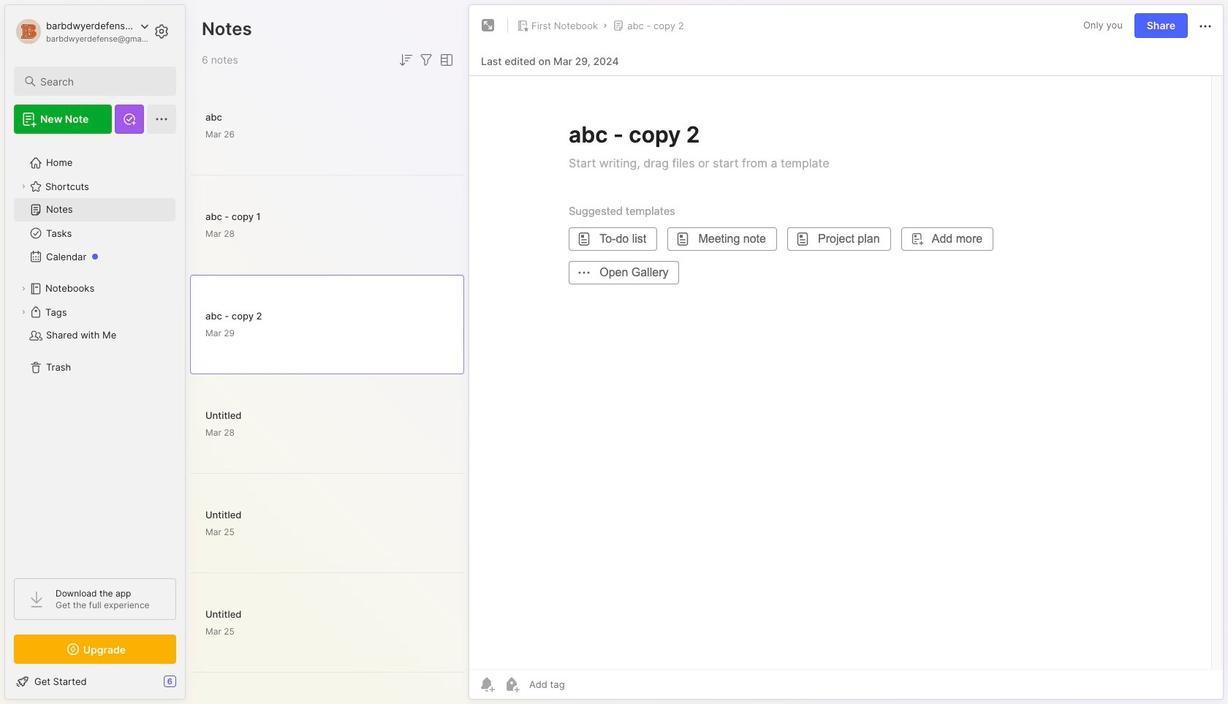 Task type: describe. For each thing, give the bounding box(es) containing it.
Note Editor text field
[[469, 75, 1223, 669]]

expand note image
[[480, 17, 497, 34]]

Add filters field
[[418, 51, 435, 69]]

expand notebooks image
[[19, 284, 28, 293]]

add a reminder image
[[478, 676, 496, 693]]

add tag image
[[503, 676, 521, 693]]

Add tag field
[[528, 678, 638, 691]]

expand tags image
[[19, 308, 28, 317]]

note window element
[[469, 4, 1224, 703]]

tree inside the main element
[[5, 143, 185, 565]]

add filters image
[[418, 51, 435, 69]]

Sort options field
[[397, 51, 415, 69]]

More actions field
[[1197, 16, 1215, 35]]

Help and Learning task checklist field
[[5, 670, 185, 693]]

Search text field
[[40, 75, 163, 88]]



Task type: locate. For each thing, give the bounding box(es) containing it.
more actions image
[[1197, 17, 1215, 35]]

Account field
[[14, 17, 149, 46]]

settings image
[[153, 23, 170, 40]]

tree
[[5, 143, 185, 565]]

click to collapse image
[[185, 677, 196, 695]]

View options field
[[435, 51, 456, 69]]

main element
[[0, 0, 190, 704]]

none search field inside the main element
[[40, 72, 163, 90]]

None search field
[[40, 72, 163, 90]]



Task type: vqa. For each thing, say whether or not it's contained in the screenshot.
Tree inside the Main ELEMENT
yes



